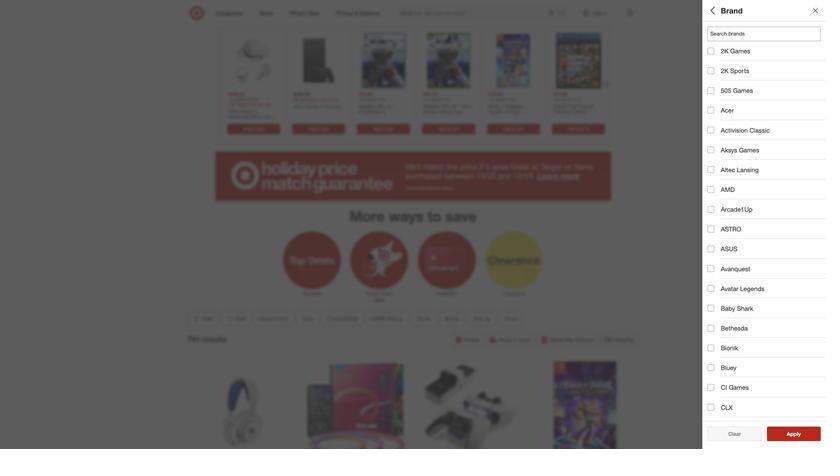 Task type: describe. For each thing, give the bounding box(es) containing it.
quest
[[240, 109, 253, 114]]

ASUS checkbox
[[708, 246, 715, 253]]

2 vertical spatial rating
[[387, 316, 403, 323]]

madden nfl 24 - xbox series x/xbox one image
[[421, 33, 477, 89]]

0 vertical spatial genre button
[[708, 114, 826, 137]]

1 horizontal spatial brand button
[[708, 137, 826, 160]]

format
[[708, 305, 729, 313]]

sports
[[731, 67, 750, 75]]

sort
[[236, 316, 246, 323]]

brand inside dialog
[[721, 6, 743, 15]]

1 vertical spatial esrb rating button
[[366, 312, 408, 327]]

results for see results
[[791, 432, 808, 438]]

it
[[486, 162, 490, 172]]

carousel region
[[215, 8, 611, 152]]

add to cart button for madden nfl 24 - xbox series x/xbox one
[[422, 124, 475, 135]]

same
[[550, 337, 563, 344]]

sale for mario + rabbids: sparks of hope - nintendo switch
[[508, 97, 516, 102]]

clearance link
[[481, 230, 548, 298]]

$349.99
[[300, 98, 314, 103]]

1 horizontal spatial x
[[320, 104, 322, 110]]

- inside $34.99 reg $69.99 sale madden nfl 24 - playstation 5
[[393, 104, 395, 109]]

guest rating button
[[708, 275, 826, 299]]

505 Games checkbox
[[708, 87, 715, 94]]

Avanquest checkbox
[[708, 266, 715, 273]]

in for cart
[[315, 98, 318, 103]]

some
[[405, 185, 417, 191]]

match
[[423, 162, 445, 172]]

+
[[501, 104, 504, 109]]

1 horizontal spatial on
[[397, 13, 409, 25]]

save
[[373, 13, 394, 25]]

apply button
[[767, 428, 821, 442]]

include out of stock
[[721, 351, 777, 358]]

on inside we'll match the price if it goes lower at target on items purchased between 10/22 and 12/24.
[[564, 162, 573, 172]]

2 vertical spatial brand
[[445, 316, 459, 323]]

- for meta quest 2: advanced all-in-one virtual reality headset - 128gb
[[277, 120, 279, 126]]

games for 505 games
[[733, 87, 753, 94]]

items inside we'll match the price if it goes lower at target on items purchased between 10/22 and 12/24.
[[575, 162, 594, 172]]

shipping button
[[601, 333, 639, 348]]

1 horizontal spatial esrb rating button
[[708, 91, 826, 114]]

ways
[[389, 208, 424, 225]]

apply
[[787, 432, 801, 438]]

altec lansing
[[721, 166, 759, 174]]

deals button
[[708, 206, 826, 229]]

sale for madden nfl 24 - playstation 5
[[378, 97, 386, 102]]

compatibility inside all filters dialog
[[708, 74, 748, 82]]

Include out of stock checkbox
[[708, 351, 715, 358]]

$69.99 for series
[[430, 97, 442, 102]]

by inside all filters dialog
[[723, 167, 730, 174]]

reg for madden nfl 24 - playstation 5
[[358, 97, 364, 102]]

filter button
[[188, 312, 218, 327]]

playstation inside $14.99 reg $29.99 sale grand theft auto v: premium edition - playstation 4
[[553, 115, 577, 121]]

2k for 2k sports
[[721, 67, 729, 75]]

and
[[498, 172, 511, 181]]

shop
[[499, 337, 512, 344]]

in for store
[[513, 337, 517, 344]]

1 vertical spatial department button
[[254, 312, 294, 327]]

auto
[[579, 104, 589, 109]]

price
[[460, 162, 478, 172]]

Aksys Games checkbox
[[708, 147, 715, 153]]

deals inside button
[[708, 213, 725, 221]]

aksys games
[[721, 146, 759, 154]]

791
[[188, 335, 200, 344]]

headset
[[258, 120, 275, 126]]

add to cart button for madden nfl 24 - playstation 5
[[357, 124, 410, 135]]

brand dialog
[[703, 0, 826, 450]]

bluey
[[721, 365, 737, 372]]

baby shark
[[721, 305, 754, 313]]

sold by inside all filters dialog
[[708, 167, 730, 174]]

reality
[[243, 120, 257, 126]]

shop in store button
[[487, 333, 535, 348]]

to left "save"
[[428, 208, 441, 225]]

we'll
[[405, 162, 421, 172]]

esrb inside all filters dialog
[[708, 98, 725, 105]]

compatibility button inside all filters dialog
[[708, 68, 826, 91]]

games for 2k games
[[731, 47, 751, 55]]

- for $14.99 reg $29.99 sale grand theft auto v: premium edition - playstation 4
[[589, 109, 590, 115]]

save on top items
[[373, 13, 454, 25]]

grand theft auto v: premium edition - playstation 4 image
[[551, 33, 607, 89]]

amd
[[721, 186, 735, 194]]

$19.99 reg $39.99 sale mario + rabbids: sparks of hope - nintendo switch
[[488, 92, 524, 121]]

Altec Lansing checkbox
[[708, 167, 715, 173]]

learn
[[538, 172, 559, 181]]

playstation inside $34.99 reg $69.99 sale madden nfl 24 - playstation 5
[[358, 109, 382, 115]]

$39.99
[[495, 97, 507, 102]]

$34.99 reg $69.99 sale madden nfl 24 - playstation 5
[[358, 92, 395, 115]]

1 vertical spatial brand button
[[439, 312, 465, 327]]

none text field inside the brand dialog
[[708, 27, 821, 41]]

1 vertical spatial compatibility button
[[321, 312, 364, 327]]

$34.99 for madden nfl 24 - playstation 5
[[358, 92, 372, 97]]

filters
[[719, 6, 740, 15]]

add to cart button for meta quest 2: advanced all-in-one virtual reality headset - 128gb
[[227, 124, 280, 135]]

clx
[[721, 404, 733, 412]]

sort button
[[221, 312, 251, 327]]

1 horizontal spatial series
[[305, 104, 318, 110]]

top deals
[[302, 291, 322, 297]]

$29.99
[[560, 97, 572, 102]]

same day delivery button
[[538, 333, 599, 348]]

top deals link
[[278, 230, 346, 298]]

on inside $349.99 in cart on xbox series x console
[[327, 98, 332, 103]]

madden for madden nfl 24 - playstation 5
[[358, 104, 376, 109]]

lower
[[511, 162, 530, 172]]

brand inside all filters dialog
[[708, 144, 726, 151]]

0 horizontal spatial by
[[485, 316, 491, 323]]

cart for madden nfl 24 - playstation 5
[[387, 127, 394, 132]]

2k games
[[721, 47, 751, 55]]

reg for madden nfl 24 - xbox series x/xbox one
[[423, 97, 429, 102]]

more
[[350, 208, 385, 225]]

reg inside "$249.99 reg $299.99 sale"
[[228, 97, 234, 102]]

aksys
[[721, 146, 738, 154]]

nfl for 5
[[377, 104, 385, 109]]

0 vertical spatial price button
[[708, 183, 826, 206]]

2K Games checkbox
[[708, 48, 715, 54]]

asus
[[721, 246, 738, 253]]

791 results
[[188, 335, 227, 344]]

$14.99 reg $29.99 sale grand theft auto v: premium edition - playstation 4
[[553, 92, 594, 121]]

we'll match the price if it goes lower at target on items purchased between 10/22 and 12/24.
[[405, 162, 594, 181]]

AMD checkbox
[[708, 187, 715, 193]]

to for grand theft auto v: premium edition - playstation 4
[[577, 127, 580, 132]]

format button
[[708, 299, 826, 322]]

What can we help you find? suggestions appear below search field
[[396, 6, 561, 20]]

save
[[445, 208, 477, 225]]

1 vertical spatial type
[[302, 316, 313, 323]]

cart inside $349.99 in cart on xbox series x console
[[319, 98, 326, 103]]

of inside all filters dialog
[[754, 351, 760, 358]]

128gb
[[228, 126, 243, 131]]

virtual
[[228, 120, 242, 126]]

505 games
[[721, 87, 753, 94]]

sparks
[[488, 109, 503, 115]]

add for madden nfl 24 - xbox series x/xbox one
[[438, 127, 446, 132]]

guest rating
[[708, 282, 747, 290]]

genre inside all filters dialog
[[708, 121, 726, 128]]

12/24.
[[513, 172, 535, 181]]

legends
[[740, 285, 765, 293]]

reg for grand theft auto v: premium edition - playstation 4
[[553, 97, 559, 102]]

2k for 2k games
[[721, 47, 729, 55]]

ci
[[721, 384, 727, 392]]

rating for guest rating button
[[727, 282, 747, 290]]

1 vertical spatial department
[[260, 316, 288, 323]]

if
[[480, 162, 484, 172]]

$349.99 in cart on xbox series x console
[[293, 98, 342, 108]]

xbox series x console
[[293, 104, 341, 110]]

24 for xbox
[[452, 104, 457, 109]]

mario + rabbids: sparks of hope - nintendo switch image
[[486, 33, 542, 89]]

clearance
[[504, 291, 525, 297]]

Acer checkbox
[[708, 107, 715, 114]]

ci games
[[721, 384, 749, 392]]

store
[[519, 337, 531, 344]]

cart for grand theft auto v: premium edition - playstation 4
[[582, 127, 589, 132]]

target holiday price match guarantee image
[[215, 152, 611, 201]]

- inside $34.99 reg $69.99 sale madden nfl 24 - xbox series x/xbox one
[[458, 104, 460, 109]]

Baby Shark checkbox
[[708, 306, 715, 312]]

classic
[[750, 127, 770, 134]]

add to cart for madden nfl 24 - playstation 5
[[373, 127, 394, 132]]

between
[[444, 172, 474, 181]]

astro
[[721, 226, 742, 233]]

more ways to save
[[350, 208, 477, 225]]

CLX checkbox
[[708, 405, 715, 411]]

see
[[780, 432, 790, 438]]

sold by button inside all filters dialog
[[708, 160, 826, 183]]

offers
[[373, 298, 386, 304]]

meta
[[228, 109, 239, 114]]

add to cart for grand theft auto v: premium edition - playstation 4
[[568, 127, 589, 132]]

to for madden nfl 24 - playstation 5
[[382, 127, 385, 132]]

apply.
[[442, 185, 454, 191]]

1 vertical spatial price button
[[499, 312, 522, 327]]

search
[[556, 10, 572, 17]]



Task type: locate. For each thing, give the bounding box(es) containing it.
0 vertical spatial on
[[397, 13, 409, 25]]

2 clear from the left
[[729, 432, 741, 438]]

cart down xbox series x console
[[322, 127, 329, 132]]

4 add to cart button from the left
[[422, 124, 475, 135]]

sold up amd checkbox
[[708, 167, 721, 174]]

baby
[[721, 305, 736, 313]]

sold by button
[[708, 160, 826, 183], [467, 312, 496, 327]]

1 vertical spatial esrb rating
[[372, 316, 403, 323]]

0 vertical spatial compatibility button
[[708, 68, 826, 91]]

games
[[731, 47, 751, 55], [733, 87, 753, 94], [739, 146, 759, 154], [729, 384, 749, 392]]

1 horizontal spatial target
[[541, 162, 562, 172]]

price button up shop in store button
[[499, 312, 522, 327]]

price inside all filters dialog
[[708, 190, 723, 197]]

0 vertical spatial target
[[541, 162, 562, 172]]

add to cart down 5
[[373, 127, 394, 132]]

0 vertical spatial compatibility
[[708, 74, 748, 82]]

0 horizontal spatial department
[[260, 316, 288, 323]]

department
[[708, 28, 744, 36], [260, 316, 288, 323]]

0 vertical spatial price
[[708, 190, 723, 197]]

0 horizontal spatial target
[[365, 291, 378, 297]]

0 horizontal spatial series
[[293, 103, 305, 108]]

bionik
[[721, 345, 739, 352]]

1 vertical spatial type button
[[296, 312, 319, 327]]

sale inside $19.99 reg $39.99 sale mario + rabbids: sparks of hope - nintendo switch
[[508, 97, 516, 102]]

add to cart down reality
[[243, 127, 264, 132]]

x/xbox
[[438, 109, 453, 115]]

series inside $34.99 reg $69.99 sale madden nfl 24 - xbox series x/xbox one
[[423, 109, 436, 115]]

one right x/xbox in the right top of the page
[[454, 109, 463, 115]]

1 vertical spatial price
[[505, 316, 517, 323]]

clear for clear
[[729, 432, 741, 438]]

games for ci games
[[729, 384, 749, 392]]

0 horizontal spatial sold by
[[473, 316, 491, 323]]

madden inside $34.99 reg $69.99 sale madden nfl 24 - playstation 5
[[358, 104, 376, 109]]

of inside $19.99 reg $39.99 sale mario + rabbids: sparks of hope - nintendo switch
[[504, 109, 508, 115]]

1 vertical spatial target
[[365, 291, 378, 297]]

0 vertical spatial rating
[[727, 98, 746, 105]]

0 horizontal spatial $69.99
[[365, 97, 377, 102]]

0 horizontal spatial compatibility
[[327, 316, 358, 323]]

in left store
[[513, 337, 517, 344]]

results right see
[[791, 432, 808, 438]]

1 2k from the top
[[721, 47, 729, 55]]

clear inside the brand dialog
[[729, 432, 741, 438]]

1 24 from the left
[[387, 104, 392, 109]]

esrb down offers
[[372, 316, 386, 323]]

1 madden from the left
[[358, 104, 376, 109]]

1 sale from the left
[[250, 97, 258, 102]]

meta quest 2: advanced all-in-one virtual reality headset - 128gb image
[[226, 33, 282, 89]]

CI Games checkbox
[[708, 385, 715, 392]]

avanquest
[[721, 265, 751, 273]]

reg for mario + rabbids: sparks of hope - nintendo switch
[[488, 97, 494, 102]]

xbox series x console image
[[291, 33, 347, 89]]

add for meta quest 2: advanced all-in-one virtual reality headset - 128gb
[[243, 127, 251, 132]]

add down xbox series x console
[[308, 127, 316, 132]]

to down reality
[[252, 127, 255, 132]]

type
[[708, 51, 722, 59], [302, 316, 313, 323]]

1 horizontal spatial type
[[708, 51, 722, 59]]

grand
[[553, 104, 566, 109]]

of right out
[[754, 351, 760, 358]]

add to cart button for xbox series x console
[[292, 124, 345, 135]]

24 for playstation
[[387, 104, 392, 109]]

xbox up xbox series x console
[[333, 98, 342, 103]]

add down $34.99 reg $69.99 sale madden nfl 24 - playstation 5
[[373, 127, 381, 132]]

theft
[[567, 104, 578, 109]]

samba de amigo: party central - nintendo switch image
[[534, 362, 636, 450], [534, 362, 636, 450]]

xbox
[[333, 98, 342, 103], [461, 104, 472, 109], [293, 104, 304, 110]]

0 horizontal spatial esrb
[[372, 316, 386, 323]]

reg inside $14.99 reg $29.99 sale grand theft auto v: premium edition - playstation 4
[[553, 97, 559, 102]]

avatar
[[721, 285, 739, 293]]

1 vertical spatial by
[[485, 316, 491, 323]]

- inside meta quest 2: advanced all-in-one virtual reality headset - 128gb
[[277, 120, 279, 126]]

shipping
[[614, 337, 635, 344]]

1 vertical spatial sold
[[473, 316, 484, 323]]

cart down switch
[[517, 127, 524, 132]]

results right 791 on the bottom of the page
[[202, 335, 227, 344]]

activision classic
[[721, 127, 770, 134]]

esrb
[[708, 98, 725, 105], [372, 316, 386, 323]]

sale up theft
[[573, 97, 581, 102]]

1 horizontal spatial price
[[708, 190, 723, 197]]

items inside "carousel" region
[[429, 13, 454, 25]]

1 horizontal spatial sold by
[[708, 167, 730, 174]]

brand down redcard™
[[445, 316, 459, 323]]

type up the 2k sports option
[[708, 51, 722, 59]]

to for xbox series x console
[[317, 127, 320, 132]]

one
[[454, 109, 463, 115], [263, 114, 272, 120]]

0 horizontal spatial compatibility button
[[321, 312, 364, 327]]

1 horizontal spatial compatibility
[[708, 74, 748, 82]]

$69.99 inside $34.99 reg $69.99 sale madden nfl 24 - xbox series x/xbox one
[[430, 97, 442, 102]]

add to cart down x/xbox in the right top of the page
[[438, 127, 459, 132]]

add down x/xbox in the right top of the page
[[438, 127, 446, 132]]

department inside all filters dialog
[[708, 28, 744, 36]]

6 add to cart button from the left
[[552, 124, 605, 135]]

insten charging station for ps5 controller - dual charger & dock with led indicator for sony playstation 5, gaming accessories, white image
[[420, 362, 521, 450], [420, 362, 521, 450]]

arcade1up
[[721, 206, 753, 213]]

0 vertical spatial department button
[[708, 21, 826, 45]]

0 horizontal spatial $34.99
[[358, 92, 372, 97]]

1 add to cart from the left
[[243, 127, 264, 132]]

compatibility button
[[708, 68, 826, 91], [321, 312, 364, 327]]

sale up 2:
[[250, 97, 258, 102]]

nfl for series
[[442, 104, 450, 109]]

2 2k from the top
[[721, 67, 729, 75]]

top
[[302, 291, 309, 297]]

1 vertical spatial sold by button
[[467, 312, 496, 327]]

activision
[[721, 127, 748, 134]]

hope
[[509, 109, 521, 115]]

all
[[739, 432, 744, 438]]

1 vertical spatial esrb
[[372, 316, 386, 323]]

series down $499.99
[[293, 103, 305, 108]]

1 vertical spatial results
[[791, 432, 808, 438]]

xbox down $349.99
[[293, 104, 304, 110]]

5 add to cart from the left
[[503, 127, 524, 132]]

1 horizontal spatial results
[[791, 432, 808, 438]]

add to cart button down 5
[[357, 124, 410, 135]]

learn more
[[538, 172, 580, 181]]

sold up the pickup
[[473, 316, 484, 323]]

edition
[[573, 109, 587, 115]]

by right altec lansing option
[[723, 167, 730, 174]]

add to cart down switch
[[503, 127, 524, 132]]

$34.99 inside $34.99 reg $69.99 sale madden nfl 24 - xbox series x/xbox one
[[423, 92, 437, 97]]

madden for madden nfl 24 - xbox series x/xbox one
[[423, 104, 441, 109]]

all filters dialog
[[703, 0, 826, 450]]

1 horizontal spatial 24
[[452, 104, 457, 109]]

1 horizontal spatial playstation
[[553, 115, 577, 121]]

- inside $19.99 reg $39.99 sale mario + rabbids: sparks of hope - nintendo switch
[[522, 109, 524, 115]]

2 horizontal spatial xbox
[[461, 104, 472, 109]]

the
[[447, 162, 458, 172]]

24 inside $34.99 reg $69.99 sale madden nfl 24 - playstation 5
[[387, 104, 392, 109]]

0 horizontal spatial sold by button
[[467, 312, 496, 327]]

0 vertical spatial in
[[315, 98, 318, 103]]

sold
[[708, 167, 721, 174], [473, 316, 484, 323]]

1 horizontal spatial type button
[[708, 45, 826, 68]]

type down top
[[302, 316, 313, 323]]

reg inside $34.99 reg $69.99 sale madden nfl 24 - xbox series x/xbox one
[[423, 97, 429, 102]]

lansing
[[737, 166, 759, 174]]

add to cart for mario + rabbids: sparks of hope - nintendo switch
[[503, 127, 524, 132]]

on up xbox series x console
[[327, 98, 332, 103]]

0 horizontal spatial genre
[[416, 316, 431, 323]]

on right learn
[[564, 162, 573, 172]]

target right at at the right top of page
[[541, 162, 562, 172]]

brand down activision classic checkbox
[[708, 144, 726, 151]]

2k right the 2k games option
[[721, 47, 729, 55]]

add to cart for madden nfl 24 - xbox series x/xbox one
[[438, 127, 459, 132]]

redcard™ link
[[413, 230, 481, 298]]

condition button
[[708, 229, 826, 252]]

0 vertical spatial sold by
[[708, 167, 730, 174]]

x
[[306, 103, 308, 108], [320, 104, 322, 110]]

2 $69.99 from the left
[[430, 97, 442, 102]]

4 add to cart from the left
[[438, 127, 459, 132]]

2 24 from the left
[[452, 104, 457, 109]]

playstation
[[358, 109, 382, 115], [553, 115, 577, 121]]

1 horizontal spatial $69.99
[[430, 97, 442, 102]]

acer
[[721, 107, 734, 114]]

add to cart button for grand theft auto v: premium edition - playstation 4
[[552, 124, 605, 135]]

1 horizontal spatial esrb
[[708, 98, 725, 105]]

playstation down the premium on the right
[[553, 115, 577, 121]]

2 sale from the left
[[378, 97, 386, 102]]

target up offers
[[365, 291, 378, 297]]

of down +
[[504, 109, 508, 115]]

3 add from the left
[[373, 127, 381, 132]]

nfl up 5
[[377, 104, 385, 109]]

sale up x/xbox in the right top of the page
[[443, 97, 451, 102]]

brand button down redcard™
[[439, 312, 465, 327]]

0 horizontal spatial price button
[[499, 312, 522, 327]]

sold by up amd checkbox
[[708, 167, 730, 174]]

add to cart
[[243, 127, 264, 132], [308, 127, 329, 132], [373, 127, 394, 132], [438, 127, 459, 132], [503, 127, 524, 132], [568, 127, 589, 132]]

1 horizontal spatial department
[[708, 28, 744, 36]]

None text field
[[708, 27, 821, 41]]

Activision Classic checkbox
[[708, 127, 715, 134]]

in up xbox series x console
[[315, 98, 318, 103]]

sale inside $34.99 reg $69.99 sale madden nfl 24 - playstation 5
[[378, 97, 386, 102]]

1 horizontal spatial genre
[[708, 121, 726, 128]]

to for meta quest 2: advanced all-in-one virtual reality headset - 128gb
[[252, 127, 255, 132]]

xbox left mario
[[461, 104, 472, 109]]

madden nfl 24 - playstation 5 image
[[356, 33, 412, 89]]

playstation left 5
[[358, 109, 382, 115]]

5 reg from the left
[[553, 97, 559, 102]]

add down switch
[[503, 127, 511, 132]]

Bionik checkbox
[[708, 345, 715, 352]]

clear for clear all
[[725, 432, 738, 438]]

clear down clx
[[729, 432, 741, 438]]

2k right the 2k sports option
[[721, 67, 729, 75]]

reg
[[228, 97, 234, 102], [358, 97, 364, 102], [423, 97, 429, 102], [488, 97, 494, 102], [553, 97, 559, 102]]

1 vertical spatial 2k
[[721, 67, 729, 75]]

add for mario + rabbids: sparks of hope - nintendo switch
[[503, 127, 511, 132]]

include
[[721, 351, 742, 358]]

0 vertical spatial esrb rating button
[[708, 91, 826, 114]]

one inside meta quest 2: advanced all-in-one virtual reality headset - 128gb
[[263, 114, 272, 120]]

sale for grand theft auto v: premium edition - playstation 4
[[573, 97, 581, 102]]

at
[[532, 162, 539, 172]]

6 add to cart from the left
[[568, 127, 589, 132]]

1 horizontal spatial xbox
[[333, 98, 342, 103]]

1 horizontal spatial items
[[575, 162, 594, 172]]

games for aksys games
[[739, 146, 759, 154]]

to down switch
[[512, 127, 515, 132]]

2 add to cart from the left
[[308, 127, 329, 132]]

2 nfl from the left
[[442, 104, 450, 109]]

1 clear from the left
[[725, 432, 738, 438]]

genre
[[708, 121, 726, 128], [416, 316, 431, 323]]

$19.99
[[488, 92, 502, 97]]

add down edition
[[568, 127, 576, 132]]

one inside $34.99 reg $69.99 sale madden nfl 24 - xbox series x/xbox one
[[454, 109, 463, 115]]

add to cart button for mario + rabbids: sparks of hope - nintendo switch
[[487, 124, 540, 135]]

0 horizontal spatial genre button
[[411, 312, 437, 327]]

1 vertical spatial deals
[[311, 291, 322, 297]]

same day delivery
[[550, 337, 594, 344]]

goes
[[492, 162, 509, 172]]

add to cart for xbox series x console
[[308, 127, 329, 132]]

price button down lansing on the right of the page
[[708, 183, 826, 206]]

2 horizontal spatial on
[[564, 162, 573, 172]]

1 vertical spatial compatibility
[[327, 316, 358, 323]]

sale inside $14.99 reg $29.99 sale grand theft auto v: premium edition - playstation 4
[[573, 97, 581, 102]]

6 add from the left
[[568, 127, 576, 132]]

price up shop in store button
[[505, 316, 517, 323]]

results for 791 results
[[202, 335, 227, 344]]

clear inside all filters dialog
[[725, 432, 738, 438]]

advanced
[[228, 114, 249, 120]]

xbox inside $34.99 reg $69.99 sale madden nfl 24 - xbox series x/xbox one
[[461, 104, 472, 109]]

1 $69.99 from the left
[[365, 97, 377, 102]]

1 horizontal spatial price button
[[708, 183, 826, 206]]

0 vertical spatial items
[[429, 13, 454, 25]]

1 $34.99 from the left
[[358, 92, 372, 97]]

0 vertical spatial brand
[[721, 6, 743, 15]]

cart for mario + rabbids: sparks of hope - nintendo switch
[[517, 127, 524, 132]]

1 horizontal spatial in
[[513, 337, 517, 344]]

shark
[[737, 305, 754, 313]]

esrb rating
[[708, 98, 746, 105], [372, 316, 403, 323]]

add to cart button down 4
[[552, 124, 605, 135]]

0 horizontal spatial department button
[[254, 312, 294, 327]]

0 horizontal spatial deals
[[311, 291, 322, 297]]

in inside button
[[513, 337, 517, 344]]

some exclusions apply.
[[405, 185, 454, 191]]

add to cart down xbox series x console
[[308, 127, 329, 132]]

series down $349.99
[[305, 104, 318, 110]]

4 add from the left
[[438, 127, 446, 132]]

4 sale from the left
[[508, 97, 516, 102]]

cart down edition
[[582, 127, 589, 132]]

1 vertical spatial in
[[513, 337, 517, 344]]

1 nfl from the left
[[377, 104, 385, 109]]

price up arcade1up "checkbox"
[[708, 190, 723, 197]]

to down 5
[[382, 127, 385, 132]]

1 vertical spatial sold by
[[473, 316, 491, 323]]

series left x/xbox in the right top of the page
[[423, 109, 436, 115]]

4 reg from the left
[[488, 97, 494, 102]]

$34.99 inside $34.99 reg $69.99 sale madden nfl 24 - playstation 5
[[358, 92, 372, 97]]

esrb up the acer option
[[708, 98, 725, 105]]

by up shop in store button
[[485, 316, 491, 323]]

0 horizontal spatial sold
[[473, 316, 484, 323]]

2 horizontal spatial series
[[423, 109, 436, 115]]

5 sale from the left
[[573, 97, 581, 102]]

sale inside "$249.99 reg $299.99 sale"
[[250, 97, 258, 102]]

cart down x/xbox in the right top of the page
[[452, 127, 459, 132]]

top
[[411, 13, 426, 25]]

0 horizontal spatial on
[[327, 98, 332, 103]]

2K Sports checkbox
[[708, 68, 715, 74]]

delivery
[[575, 337, 594, 344]]

1 horizontal spatial by
[[723, 167, 730, 174]]

console inside $349.99 in cart on xbox series x console
[[309, 103, 324, 108]]

Bethesda checkbox
[[708, 325, 715, 332]]

add down reality
[[243, 127, 251, 132]]

circle™
[[379, 291, 394, 297]]

games up lansing on the right of the page
[[739, 146, 759, 154]]

0 vertical spatial esrb
[[708, 98, 725, 105]]

results inside button
[[791, 432, 808, 438]]

to for madden nfl 24 - xbox series x/xbox one
[[447, 127, 450, 132]]

rating down '505 games'
[[727, 98, 746, 105]]

Arcade1Up checkbox
[[708, 206, 715, 213]]

brand right the all at the top
[[721, 6, 743, 15]]

clear all
[[725, 432, 744, 438]]

$34.99
[[358, 92, 372, 97], [423, 92, 437, 97]]

sale up 5
[[378, 97, 386, 102]]

cart for madden nfl 24 - xbox series x/xbox one
[[452, 127, 459, 132]]

0 horizontal spatial in
[[315, 98, 318, 103]]

filter
[[202, 316, 213, 323]]

sale inside $34.99 reg $69.99 sale madden nfl 24 - xbox series x/xbox one
[[443, 97, 451, 102]]

to down xbox series x console
[[317, 127, 320, 132]]

add to cart button down switch
[[487, 124, 540, 135]]

on left top
[[397, 13, 409, 25]]

24 inside $34.99 reg $69.99 sale madden nfl 24 - xbox series x/xbox one
[[452, 104, 457, 109]]

0 horizontal spatial items
[[429, 13, 454, 25]]

sale up rabbids:
[[508, 97, 516, 102]]

0 horizontal spatial playstation
[[358, 109, 382, 115]]

to for mario + rabbids: sparks of hope - nintendo switch
[[512, 127, 515, 132]]

reg inside $19.99 reg $39.99 sale mario + rabbids: sparks of hope - nintendo switch
[[488, 97, 494, 102]]

1 vertical spatial on
[[327, 98, 332, 103]]

games right ci
[[729, 384, 749, 392]]

Avatar Legends checkbox
[[708, 286, 715, 292]]

add to cart for meta quest 2: advanced all-in-one virtual reality headset - 128gb
[[243, 127, 264, 132]]

2 reg from the left
[[358, 97, 364, 102]]

0 horizontal spatial price
[[505, 316, 517, 323]]

$69.99
[[365, 97, 377, 102], [430, 97, 442, 102]]

$299.99
[[235, 97, 249, 102]]

0 vertical spatial type
[[708, 51, 722, 59]]

genre button
[[708, 114, 826, 137], [411, 312, 437, 327]]

type button
[[708, 45, 826, 68], [296, 312, 319, 327]]

nfl inside $34.99 reg $69.99 sale madden nfl 24 - playstation 5
[[377, 104, 385, 109]]

add for grand theft auto v: premium edition - playstation 4
[[568, 127, 576, 132]]

madden inside $34.99 reg $69.99 sale madden nfl 24 - xbox series x/xbox one
[[423, 104, 441, 109]]

switch
[[509, 115, 523, 121]]

$69.99 inside $34.99 reg $69.99 sale madden nfl 24 - playstation 5
[[365, 97, 377, 102]]

add to cart down 4
[[568, 127, 589, 132]]

type inside all filters dialog
[[708, 51, 722, 59]]

add to cart button down xbox series x console
[[292, 124, 345, 135]]

1 add to cart button from the left
[[227, 124, 280, 135]]

esrb rating inside all filters dialog
[[708, 98, 746, 105]]

games up sports
[[731, 47, 751, 55]]

- inside $14.99 reg $29.99 sale grand theft auto v: premium edition - playstation 4
[[589, 109, 590, 115]]

govee rgbic led neon rope light 6.5' image
[[305, 362, 406, 450], [305, 362, 406, 450]]

2 add to cart button from the left
[[292, 124, 345, 135]]

0 vertical spatial sold by button
[[708, 160, 826, 183]]

add to cart button down x/xbox in the right top of the page
[[422, 124, 475, 135]]

condition
[[708, 236, 737, 244]]

rating down circle™
[[387, 316, 403, 323]]

0 vertical spatial esrb rating
[[708, 98, 746, 105]]

brand button down classic
[[708, 137, 826, 160]]

4
[[578, 115, 581, 121]]

nfl inside $34.99 reg $69.99 sale madden nfl 24 - xbox series x/xbox one
[[442, 104, 450, 109]]

cart for xbox series x console
[[322, 127, 329, 132]]

all filters
[[708, 6, 740, 15]]

fpo/apo button
[[708, 322, 826, 345]]

1 add from the left
[[243, 127, 251, 132]]

see results button
[[767, 428, 821, 442]]

fpo/apo
[[708, 328, 736, 336]]

2:
[[254, 109, 258, 114]]

3 add to cart from the left
[[373, 127, 394, 132]]

0 horizontal spatial esrb rating button
[[366, 312, 408, 327]]

Bluey checkbox
[[708, 365, 715, 372]]

sold by
[[708, 167, 730, 174], [473, 316, 491, 323]]

target circle™ offers
[[365, 291, 394, 304]]

0 horizontal spatial of
[[504, 109, 508, 115]]

add to cart button down all-
[[227, 124, 280, 135]]

games right 505
[[733, 87, 753, 94]]

x inside $349.99 in cart on xbox series x console
[[306, 103, 308, 108]]

$69.99 for 5
[[365, 97, 377, 102]]

nintendo
[[488, 115, 507, 121]]

ASTRO checkbox
[[708, 226, 715, 233]]

0 horizontal spatial xbox
[[293, 104, 304, 110]]

deals right top
[[311, 291, 322, 297]]

clear left all
[[725, 432, 738, 438]]

series inside $349.99 in cart on xbox series x console
[[293, 103, 305, 108]]

0 horizontal spatial x
[[306, 103, 308, 108]]

3 reg from the left
[[423, 97, 429, 102]]

target
[[541, 162, 562, 172], [365, 291, 378, 297]]

target inside target circle™ offers
[[365, 291, 378, 297]]

cart down headset
[[257, 127, 264, 132]]

0 horizontal spatial type button
[[296, 312, 319, 327]]

rating down avanquest
[[727, 282, 747, 290]]

sold inside all filters dialog
[[708, 167, 721, 174]]

1 horizontal spatial department button
[[708, 21, 826, 45]]

esrb rating down offers
[[372, 316, 403, 323]]

esrb rating button down offers
[[366, 312, 408, 327]]

one up headset
[[263, 114, 272, 120]]

0 horizontal spatial 24
[[387, 104, 392, 109]]

featured button
[[708, 252, 826, 275]]

0 vertical spatial of
[[504, 109, 508, 115]]

1 vertical spatial items
[[575, 162, 594, 172]]

1 horizontal spatial compatibility button
[[708, 68, 826, 91]]

mario
[[488, 104, 500, 109]]

5
[[383, 109, 386, 115]]

target inside we'll match the price if it goes lower at target on items purchased between 10/22 and 12/24.
[[541, 162, 562, 172]]

1 horizontal spatial nfl
[[442, 104, 450, 109]]

cart for meta quest 2: advanced all-in-one virtual reality headset - 128gb
[[257, 127, 264, 132]]

add for xbox series x console
[[308, 127, 316, 132]]

nfl up x/xbox in the right top of the page
[[442, 104, 450, 109]]

2 vertical spatial on
[[564, 162, 573, 172]]

5 add to cart button from the left
[[487, 124, 540, 135]]

add for madden nfl 24 - playstation 5
[[373, 127, 381, 132]]

2 add from the left
[[308, 127, 316, 132]]

reg inside $34.99 reg $69.99 sale madden nfl 24 - playstation 5
[[358, 97, 364, 102]]

0 vertical spatial sold
[[708, 167, 721, 174]]

$499.99
[[293, 92, 310, 97]]

0 horizontal spatial nfl
[[377, 104, 385, 109]]

1 horizontal spatial genre button
[[708, 114, 826, 137]]

rating for the rightmost esrb rating button
[[727, 98, 746, 105]]

2 $34.99 from the left
[[423, 92, 437, 97]]

by
[[723, 167, 730, 174], [485, 316, 491, 323]]

deals up astro option
[[708, 213, 725, 221]]

- for $19.99 reg $39.99 sale mario + rabbids: sparks of hope - nintendo switch
[[522, 109, 524, 115]]

xbox inside $349.99 in cart on xbox series x console
[[333, 98, 342, 103]]

5 add from the left
[[503, 127, 511, 132]]

0 vertical spatial 2k
[[721, 47, 729, 55]]

to down x/xbox in the right top of the page
[[447, 127, 450, 132]]

esrb rating up acer
[[708, 98, 746, 105]]

to down 4
[[577, 127, 580, 132]]

sold by up the pickup
[[473, 316, 491, 323]]

sale for madden nfl 24 - xbox series x/xbox one
[[443, 97, 451, 102]]

10/22
[[476, 172, 496, 181]]

steelseries arctis nova 7p wireless gaming headset - white image
[[190, 362, 292, 450], [190, 362, 292, 450]]

altec
[[721, 166, 735, 174]]

esrb rating button up classic
[[708, 91, 826, 114]]

all-
[[251, 114, 257, 120]]

0 horizontal spatial esrb rating
[[372, 316, 403, 323]]

3 add to cart button from the left
[[357, 124, 410, 135]]

nfl
[[377, 104, 385, 109], [442, 104, 450, 109]]

to
[[252, 127, 255, 132], [317, 127, 320, 132], [382, 127, 385, 132], [447, 127, 450, 132], [512, 127, 515, 132], [577, 127, 580, 132], [428, 208, 441, 225]]

$34.99 for madden nfl 24 - xbox series x/xbox one
[[423, 92, 437, 97]]

2 madden from the left
[[423, 104, 441, 109]]

1 reg from the left
[[228, 97, 234, 102]]

3 sale from the left
[[443, 97, 451, 102]]

clear all button
[[708, 428, 762, 442]]

in inside $349.99 in cart on xbox series x console
[[315, 98, 318, 103]]

cart up xbox series x console
[[319, 98, 326, 103]]

0 vertical spatial results
[[202, 335, 227, 344]]

0 vertical spatial department
[[708, 28, 744, 36]]

cart down $34.99 reg $69.99 sale madden nfl 24 - playstation 5
[[387, 127, 394, 132]]



Task type: vqa. For each thing, say whether or not it's contained in the screenshot.
$4 off Tide laundry detergent MFR single-use coupon
no



